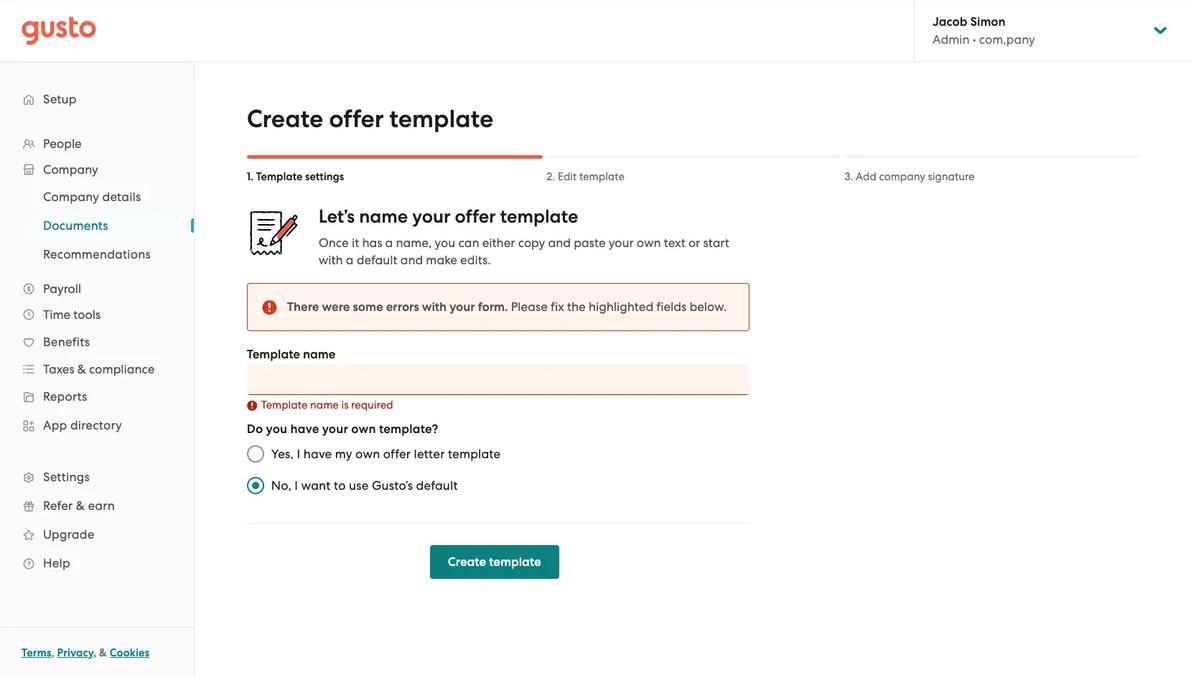 Task type: vqa. For each thing, say whether or not it's contained in the screenshot.
the "interested"
no



Task type: describe. For each thing, give the bounding box(es) containing it.
terms , privacy , & cookies
[[22, 647, 150, 660]]

recommendations link
[[26, 241, 180, 267]]

once it has a name, you can either copy and paste your own text or start with a default and make edits.
[[319, 236, 730, 267]]

form.
[[478, 300, 508, 315]]

signature
[[929, 170, 975, 183]]

time
[[43, 307, 70, 322]]

errors
[[386, 300, 419, 315]]

directory
[[70, 418, 122, 433]]

0 horizontal spatial you
[[266, 422, 288, 437]]

once
[[319, 236, 349, 250]]

your down template name is required
[[322, 422, 348, 437]]

taxes & compliance
[[43, 362, 155, 376]]

app directory link
[[14, 412, 180, 438]]

1 vertical spatial name
[[303, 347, 336, 362]]

paste
[[574, 236, 606, 250]]

cookies
[[110, 647, 150, 660]]

tools
[[73, 307, 101, 322]]

0 vertical spatial offer
[[329, 104, 384, 134]]

your left form.
[[450, 300, 475, 315]]

0 vertical spatial a
[[385, 236, 393, 250]]

my
[[335, 447, 353, 461]]

is
[[342, 399, 349, 412]]

list containing company details
[[0, 182, 194, 269]]

terms
[[22, 647, 51, 660]]

benefits link
[[14, 329, 180, 355]]

recommendations
[[43, 247, 151, 262]]

refer & earn link
[[14, 493, 180, 519]]

setup
[[43, 92, 77, 106]]

0 horizontal spatial and
[[401, 253, 423, 267]]

the
[[568, 300, 586, 314]]

com,pany
[[980, 32, 1036, 47]]

gusto's
[[372, 478, 413, 493]]

& for earn
[[76, 499, 85, 513]]

admin
[[933, 32, 970, 47]]

name for is
[[310, 399, 339, 412]]

settings
[[43, 470, 90, 484]]

please
[[511, 300, 548, 314]]

home image
[[22, 16, 96, 45]]

create for create template
[[448, 555, 486, 570]]

highlighted
[[589, 300, 654, 314]]

have for my
[[304, 447, 332, 461]]

your up 'name,'
[[413, 205, 451, 228]]

want
[[301, 478, 331, 493]]

yes,
[[271, 447, 294, 461]]

settings
[[305, 170, 344, 183]]

payroll
[[43, 282, 81, 296]]

company details link
[[26, 184, 180, 210]]

upgrade
[[43, 527, 94, 542]]

make
[[426, 253, 458, 267]]

people button
[[14, 131, 180, 157]]

you inside once it has a name, you can either copy and paste your own text or start with a default and make edits.
[[435, 236, 456, 250]]

0 vertical spatial and
[[549, 236, 571, 250]]

help
[[43, 556, 70, 570]]

terms link
[[22, 647, 51, 660]]

1 vertical spatial default
[[416, 478, 458, 493]]

refer
[[43, 499, 73, 513]]

details
[[102, 190, 141, 204]]

no,
[[271, 478, 292, 493]]

upgrade link
[[14, 522, 180, 547]]

•
[[973, 32, 977, 47]]

no, i want to use gusto's default
[[271, 478, 458, 493]]

let's name your offer template
[[319, 205, 579, 228]]

reports link
[[14, 384, 180, 410]]

or
[[689, 236, 701, 250]]

add
[[856, 170, 877, 183]]

to
[[334, 478, 346, 493]]

template name
[[247, 347, 336, 362]]

earn
[[88, 499, 115, 513]]

own for offer
[[356, 447, 380, 461]]

were
[[322, 300, 350, 315]]

edits.
[[461, 253, 491, 267]]

No, I want to use Gusto's default radio
[[240, 470, 271, 501]]

have for your
[[291, 422, 319, 437]]

simon
[[971, 14, 1006, 29]]

default inside once it has a name, you can either copy and paste your own text or start with a default and make edits.
[[357, 253, 398, 267]]

benefits
[[43, 335, 90, 349]]

list containing people
[[0, 131, 194, 578]]

setup link
[[14, 86, 180, 112]]

2 vertical spatial offer
[[384, 447, 411, 461]]

template settings
[[256, 170, 344, 183]]



Task type: locate. For each thing, give the bounding box(es) containing it.
name for your
[[359, 205, 408, 228]]

0 vertical spatial template
[[256, 170, 303, 183]]

do
[[247, 422, 263, 437]]

0 horizontal spatial create
[[247, 104, 323, 134]]

1 horizontal spatial default
[[416, 478, 458, 493]]

company
[[43, 162, 98, 177], [43, 190, 99, 204]]

fields
[[657, 300, 687, 314]]

own down required at the left bottom of page
[[351, 422, 376, 437]]

1 , from the left
[[51, 647, 54, 660]]

1 vertical spatial own
[[351, 422, 376, 437]]

with inside once it has a name, you can either copy and paste your own text or start with a default and make edits.
[[319, 253, 343, 267]]

there
[[287, 300, 319, 315]]

taxes
[[43, 362, 74, 376]]

1 list from the top
[[0, 131, 194, 578]]

0 vertical spatial with
[[319, 253, 343, 267]]

1 vertical spatial i
[[295, 478, 298, 493]]

i for yes,
[[297, 447, 301, 461]]

1 company from the top
[[43, 162, 98, 177]]

company for company details
[[43, 190, 99, 204]]

own right my
[[356, 447, 380, 461]]

privacy link
[[57, 647, 94, 660]]

0 horizontal spatial ,
[[51, 647, 54, 660]]

2 vertical spatial &
[[99, 647, 107, 660]]

0 horizontal spatial a
[[346, 253, 354, 267]]

with down once
[[319, 253, 343, 267]]

copy
[[518, 236, 546, 250]]

your
[[413, 205, 451, 228], [609, 236, 634, 250], [450, 300, 475, 315], [322, 422, 348, 437]]

0 vertical spatial have
[[291, 422, 319, 437]]

1 horizontal spatial ,
[[94, 647, 97, 660]]

0 vertical spatial you
[[435, 236, 456, 250]]

taxes & compliance button
[[14, 356, 180, 382]]

either
[[483, 236, 515, 250]]

jacob simon admin • com,pany
[[933, 14, 1036, 47]]

fix
[[551, 300, 565, 314]]

2 , from the left
[[94, 647, 97, 660]]

has
[[362, 236, 382, 250]]

create template button
[[430, 545, 559, 579]]

1 vertical spatial and
[[401, 253, 423, 267]]

& right taxes
[[77, 362, 86, 376]]

template name is required
[[261, 399, 393, 412]]

default down has
[[357, 253, 398, 267]]

help link
[[14, 550, 180, 576]]

your right paste
[[609, 236, 634, 250]]

payroll button
[[14, 276, 180, 302]]

2 vertical spatial template
[[261, 399, 308, 412]]

template left settings
[[256, 170, 303, 183]]

a right has
[[385, 236, 393, 250]]

use
[[349, 478, 369, 493]]

0 horizontal spatial default
[[357, 253, 398, 267]]

you
[[435, 236, 456, 250], [266, 422, 288, 437]]

& left cookies button
[[99, 647, 107, 660]]

template
[[256, 170, 303, 183], [247, 347, 300, 362], [261, 399, 308, 412]]

with right errors
[[422, 300, 447, 315]]

name,
[[396, 236, 432, 250]]

time tools button
[[14, 302, 180, 328]]

1 horizontal spatial with
[[422, 300, 447, 315]]

template for template name
[[247, 347, 300, 362]]

1 horizontal spatial you
[[435, 236, 456, 250]]

own left text
[[637, 236, 661, 250]]

name left is
[[310, 399, 339, 412]]

0 vertical spatial default
[[357, 253, 398, 267]]

company down people
[[43, 162, 98, 177]]

1 vertical spatial a
[[346, 253, 354, 267]]

1 vertical spatial company
[[43, 190, 99, 204]]

a down it
[[346, 253, 354, 267]]

name up has
[[359, 205, 408, 228]]

Yes, I have my own offer letter template radio
[[240, 438, 271, 470]]

Template name text field
[[247, 364, 750, 395]]

2 vertical spatial name
[[310, 399, 339, 412]]

company
[[880, 170, 926, 183]]

app directory
[[43, 418, 122, 433]]

refer & earn
[[43, 499, 115, 513]]

template inside button
[[489, 555, 541, 570]]

1 horizontal spatial and
[[549, 236, 571, 250]]

create inside button
[[448, 555, 486, 570]]

you up make
[[435, 236, 456, 250]]

1 vertical spatial you
[[266, 422, 288, 437]]

1 horizontal spatial a
[[385, 236, 393, 250]]

time tools
[[43, 307, 101, 322]]

& for compliance
[[77, 362, 86, 376]]

0 vertical spatial name
[[359, 205, 408, 228]]

i right no,
[[295, 478, 298, 493]]

template?
[[379, 422, 439, 437]]

people
[[43, 137, 82, 151]]

name
[[359, 205, 408, 228], [303, 347, 336, 362], [310, 399, 339, 412]]

i
[[297, 447, 301, 461], [295, 478, 298, 493]]

you right do
[[266, 422, 288, 437]]

letter
[[414, 447, 445, 461]]

company for company
[[43, 162, 98, 177]]

& left earn
[[76, 499, 85, 513]]

list
[[0, 131, 194, 578], [0, 182, 194, 269]]

edit
[[558, 170, 577, 183]]

offer up can
[[455, 205, 496, 228]]

0 horizontal spatial with
[[319, 253, 343, 267]]

your inside once it has a name, you can either copy and paste your own text or start with a default and make edits.
[[609, 236, 634, 250]]

1 vertical spatial template
[[247, 347, 300, 362]]

with
[[319, 253, 343, 267], [422, 300, 447, 315]]

app
[[43, 418, 67, 433]]

i for no,
[[295, 478, 298, 493]]

have left my
[[304, 447, 332, 461]]

1 vertical spatial offer
[[455, 205, 496, 228]]

0 vertical spatial i
[[297, 447, 301, 461]]

company up documents on the top
[[43, 190, 99, 204]]

i right "yes,"
[[297, 447, 301, 461]]

1 vertical spatial with
[[422, 300, 447, 315]]

reports
[[43, 389, 87, 404]]

create for create offer template
[[247, 104, 323, 134]]

name down there
[[303, 347, 336, 362]]

and down 'name,'
[[401, 253, 423, 267]]

default down letter
[[416, 478, 458, 493]]

create template
[[448, 555, 541, 570]]

have
[[291, 422, 319, 437], [304, 447, 332, 461]]

2 list from the top
[[0, 182, 194, 269]]

, left cookies button
[[94, 647, 97, 660]]

jacob
[[933, 14, 968, 29]]

own inside once it has a name, you can either copy and paste your own text or start with a default and make edits.
[[637, 236, 661, 250]]

edit template
[[558, 170, 625, 183]]

template for template name is required
[[261, 399, 308, 412]]

there were some errors with your form. please fix the highlighted fields below.
[[287, 300, 727, 315]]

1 vertical spatial create
[[448, 555, 486, 570]]

settings link
[[14, 464, 180, 490]]

template down there
[[247, 347, 300, 362]]

company button
[[14, 157, 180, 182]]

company details
[[43, 190, 141, 204]]

yes, i have my own offer letter template
[[271, 447, 501, 461]]

can
[[459, 236, 480, 250]]

below.
[[690, 300, 727, 314]]

offer up settings
[[329, 104, 384, 134]]

template up do
[[261, 399, 308, 412]]

offer
[[329, 104, 384, 134], [455, 205, 496, 228], [384, 447, 411, 461]]

0 vertical spatial &
[[77, 362, 86, 376]]

text
[[664, 236, 686, 250]]

0 vertical spatial company
[[43, 162, 98, 177]]

1 horizontal spatial create
[[448, 555, 486, 570]]

offer down template?
[[384, 447, 411, 461]]

some
[[353, 300, 383, 315]]

0 vertical spatial create
[[247, 104, 323, 134]]

create offer template
[[247, 104, 494, 134]]

2 company from the top
[[43, 190, 99, 204]]

privacy
[[57, 647, 94, 660]]

required
[[351, 399, 393, 412]]

0 vertical spatial own
[[637, 236, 661, 250]]

, left the privacy
[[51, 647, 54, 660]]

own for template?
[[351, 422, 376, 437]]

compliance
[[89, 362, 155, 376]]

cookies button
[[110, 644, 150, 662]]

company inside dropdown button
[[43, 162, 98, 177]]

,
[[51, 647, 54, 660], [94, 647, 97, 660]]

and right copy
[[549, 236, 571, 250]]

template for template settings
[[256, 170, 303, 183]]

1 vertical spatial &
[[76, 499, 85, 513]]

start
[[704, 236, 730, 250]]

have down template name is required
[[291, 422, 319, 437]]

and
[[549, 236, 571, 250], [401, 253, 423, 267]]

& inside dropdown button
[[77, 362, 86, 376]]

documents
[[43, 218, 108, 233]]

let's
[[319, 205, 355, 228]]

&
[[77, 362, 86, 376], [76, 499, 85, 513], [99, 647, 107, 660]]

default
[[357, 253, 398, 267], [416, 478, 458, 493]]

1 vertical spatial have
[[304, 447, 332, 461]]

gusto navigation element
[[0, 62, 194, 601]]

documents link
[[26, 213, 180, 239]]

2 vertical spatial own
[[356, 447, 380, 461]]



